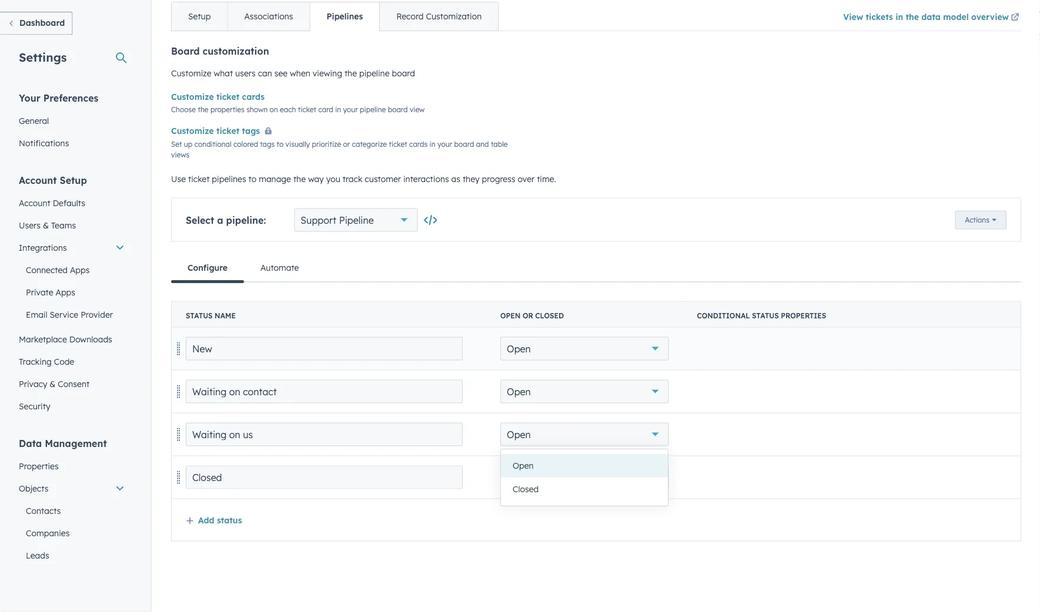 Task type: describe. For each thing, give the bounding box(es) containing it.
integrations button
[[12, 237, 132, 259]]

0 horizontal spatial to
[[249, 174, 257, 184]]

categorize
[[352, 140, 387, 149]]

setup link
[[172, 3, 227, 31]]

delete button
[[444, 349, 481, 365]]

ticket for cards
[[216, 92, 240, 102]]

view
[[844, 12, 864, 22]]

stage name text field for closed
[[186, 466, 463, 490]]

configure link
[[171, 254, 244, 284]]

customize ticket cards button
[[171, 90, 265, 104]]

general
[[19, 116, 49, 126]]

tracking code
[[19, 357, 74, 367]]

2 link opens in a new window image from the top
[[1011, 14, 1020, 22]]

customize for customize ticket cards choose the properties shown on each ticket card in your pipeline board view
[[171, 92, 214, 102]]

tickets
[[866, 12, 893, 22]]

apps for connected apps
[[70, 265, 90, 275]]

conditional status properties
[[697, 312, 827, 321]]

cards inside set up conditional colored tags to visually prioritize or categorize ticket cards in your board and table views
[[409, 140, 428, 149]]

closed inside button
[[513, 485, 539, 495]]

on
[[270, 105, 278, 114]]

users & teams link
[[12, 214, 132, 237]]

use
[[171, 174, 186, 184]]

email
[[26, 310, 47, 320]]

setup inside navigation
[[188, 11, 211, 22]]

open for stage waiting on contact is currently in position 2. reorder it by using the up and down arrow keys. element
[[507, 386, 531, 398]]

private apps link
[[12, 281, 132, 304]]

in inside set up conditional colored tags to visually prioritize or categorize ticket cards in your board and table views
[[430, 140, 436, 149]]

open button for stage new is currently in position 1. reorder it by using the up and down arrow keys. element in the bottom of the page
[[501, 338, 669, 361]]

actions
[[965, 216, 990, 225]]

connected apps
[[26, 265, 90, 275]]

or inside pipeline stages 'element'
[[523, 312, 533, 321]]

select
[[186, 215, 214, 226]]

status for add
[[217, 516, 242, 526]]

name
[[215, 312, 236, 321]]

settings
[[19, 50, 67, 64]]

add
[[198, 516, 214, 526]]

colored
[[234, 140, 258, 149]]

model
[[944, 12, 969, 22]]

companies link
[[12, 523, 132, 545]]

users
[[19, 220, 41, 231]]

your preferences element
[[12, 91, 132, 154]]

cards inside the customize ticket cards choose the properties shown on each ticket card in your pipeline board view
[[242, 92, 265, 102]]

stage waiting on us is currently in position 3. reorder it by using the up and down arrow keys. element
[[171, 414, 1021, 457]]

tags inside button
[[242, 126, 260, 136]]

viewing
[[313, 69, 342, 79]]

the left data
[[906, 12, 919, 22]]

preferences
[[43, 92, 98, 104]]

objects
[[19, 484, 48, 494]]

open button
[[501, 424, 669, 447]]

code
[[54, 357, 74, 367]]

add status
[[198, 516, 242, 526]]

customization
[[203, 46, 269, 57]]

open button for stage waiting on contact is currently in position 2. reorder it by using the up and down arrow keys. element
[[501, 381, 669, 404]]

your
[[19, 92, 40, 104]]

the right viewing
[[345, 69, 357, 79]]

conditional
[[195, 140, 232, 149]]

what
[[214, 69, 233, 79]]

data management element
[[12, 437, 132, 613]]

table
[[491, 140, 508, 149]]

tracking code link
[[12, 351, 132, 373]]

progress
[[482, 174, 516, 184]]

account for account setup
[[19, 174, 57, 186]]

connected apps link
[[12, 259, 132, 281]]

your inside the customize ticket cards choose the properties shown on each ticket card in your pipeline board view
[[343, 105, 358, 114]]

users & teams
[[19, 220, 76, 231]]

pipeline inside the customize ticket cards choose the properties shown on each ticket card in your pipeline board view
[[360, 105, 386, 114]]

automate
[[261, 263, 299, 273]]

0 vertical spatial board
[[392, 69, 415, 79]]

security
[[19, 401, 50, 412]]

pipeline stages element
[[171, 302, 1022, 542]]

set up conditional colored tags to visually prioritize or categorize ticket cards in your board and table views
[[171, 140, 508, 160]]

Stage name text field
[[186, 424, 463, 447]]

dashboard
[[19, 18, 65, 28]]

when
[[290, 69, 311, 79]]

as
[[452, 174, 461, 184]]

stage name text field inside stage new is currently in position 1. reorder it by using the up and down arrow keys. element
[[186, 338, 463, 361]]

open for stage waiting on us is currently in position 3. reorder it by using the up and down arrow keys. element
[[507, 429, 531, 441]]

or inside set up conditional colored tags to visually prioritize or categorize ticket cards in your board and table views
[[343, 140, 350, 149]]

pipelines
[[327, 11, 363, 22]]

view
[[410, 105, 425, 114]]

views
[[171, 151, 189, 160]]

notifications link
[[12, 132, 132, 154]]

navigation containing setup
[[171, 2, 499, 31]]

customize what users can see when viewing the pipeline board
[[171, 69, 415, 79]]

status
[[186, 312, 213, 321]]

up
[[184, 140, 193, 149]]

automate link
[[244, 254, 316, 282]]

conditional
[[697, 312, 750, 321]]

manage
[[259, 174, 291, 184]]

record customization
[[397, 11, 482, 22]]

customize for customize what users can see when viewing the pipeline board
[[171, 69, 211, 79]]

objects button
[[12, 478, 132, 500]]

prioritize
[[312, 140, 341, 149]]

open or closed
[[501, 312, 564, 321]]

ticket inside set up conditional colored tags to visually prioritize or categorize ticket cards in your board and table views
[[389, 140, 407, 149]]

leads link
[[12, 545, 132, 567]]

email service provider link
[[12, 304, 132, 326]]

pipeline:
[[226, 215, 266, 226]]

add status button
[[186, 516, 242, 526]]

associations link
[[227, 3, 310, 31]]

the inside the customize ticket cards choose the properties shown on each ticket card in your pipeline board view
[[198, 105, 209, 114]]

to inside set up conditional colored tags to visually prioritize or categorize ticket cards in your board and table views
[[277, 140, 284, 149]]

your preferences
[[19, 92, 98, 104]]

0 vertical spatial pipeline
[[359, 69, 390, 79]]

customer
[[365, 174, 401, 184]]

open for stage new is currently in position 1. reorder it by using the up and down arrow keys. element in the bottom of the page
[[507, 344, 531, 355]]

apps for private apps
[[56, 287, 75, 298]]

closed inside popup button
[[507, 472, 537, 484]]

properties inside the customize ticket cards choose the properties shown on each ticket card in your pipeline board view
[[211, 105, 245, 114]]



Task type: locate. For each thing, give the bounding box(es) containing it.
1 horizontal spatial or
[[523, 312, 533, 321]]

contacts link
[[12, 500, 132, 523]]

1 open button from the top
[[501, 338, 669, 361]]

board
[[392, 69, 415, 79], [388, 105, 408, 114], [454, 140, 474, 149]]

stage name text field for open
[[186, 381, 463, 404]]

open button inside stage waiting on contact is currently in position 2. reorder it by using the up and down arrow keys. element
[[501, 381, 669, 404]]

integrations
[[19, 243, 67, 253]]

provider
[[81, 310, 113, 320]]

1 horizontal spatial cards
[[409, 140, 428, 149]]

closed
[[535, 312, 564, 321]]

associations
[[244, 11, 293, 22]]

to left manage
[[249, 174, 257, 184]]

ticket inside "customize ticket tags" button
[[216, 126, 240, 136]]

0 vertical spatial setup
[[188, 11, 211, 22]]

2 horizontal spatial in
[[896, 12, 904, 22]]

1 horizontal spatial &
[[50, 379, 56, 389]]

ticket up conditional
[[216, 126, 240, 136]]

to left visually
[[277, 140, 284, 149]]

open button
[[501, 338, 669, 361], [501, 381, 669, 404]]

open inside dropdown button
[[507, 429, 531, 441]]

your right card
[[343, 105, 358, 114]]

notifications
[[19, 138, 69, 148]]

board for cards
[[388, 105, 408, 114]]

apps up service
[[56, 287, 75, 298]]

1 vertical spatial open popover to copy the internal identifier of the stage. image
[[420, 352, 431, 364]]

0 horizontal spatial properties
[[211, 105, 245, 114]]

the
[[906, 12, 919, 22], [345, 69, 357, 79], [198, 105, 209, 114], [293, 174, 306, 184]]

overview
[[972, 12, 1009, 22]]

0 vertical spatial in
[[896, 12, 904, 22]]

customize up up
[[171, 126, 214, 136]]

visually
[[286, 140, 310, 149]]

open popover to copy the internal identifier of the stage. image left "delete" "button" on the left bottom of the page
[[420, 352, 431, 364]]

interactions
[[404, 174, 449, 184]]

open
[[501, 312, 521, 321], [507, 344, 531, 355], [507, 386, 531, 398], [507, 429, 531, 441], [513, 461, 534, 472]]

2 vertical spatial stage name text field
[[186, 466, 463, 490]]

1 customize from the top
[[171, 69, 211, 79]]

1 vertical spatial your
[[438, 140, 452, 149]]

private
[[26, 287, 53, 298]]

or
[[343, 140, 350, 149], [523, 312, 533, 321]]

pipelines
[[212, 174, 246, 184]]

open inside stage waiting on contact is currently in position 2. reorder it by using the up and down arrow keys. element
[[507, 386, 531, 398]]

ticket right categorize
[[389, 140, 407, 149]]

open popover to copy the internal identifier of the stage. image inside stage new is currently in position 1. reorder it by using the up and down arrow keys. element
[[420, 352, 431, 364]]

2 open button from the top
[[501, 381, 669, 404]]

service
[[50, 310, 78, 320]]

& for users
[[43, 220, 49, 231]]

marketplace
[[19, 334, 67, 345]]

board customization
[[171, 46, 269, 57]]

0 vertical spatial open popover to copy the internal identifier of the stage. image
[[425, 215, 437, 227]]

link opens in a new window image
[[1011, 11, 1020, 25], [1011, 14, 1020, 22]]

actions button
[[955, 211, 1007, 230]]

properties
[[19, 461, 59, 472]]

closed button
[[501, 479, 668, 502]]

account
[[19, 174, 57, 186], [19, 198, 50, 208]]

ticket for tags
[[216, 126, 240, 136]]

0 horizontal spatial your
[[343, 105, 358, 114]]

board left view
[[388, 105, 408, 114]]

each
[[280, 105, 296, 114]]

support
[[301, 215, 337, 226]]

2 stage name text field from the top
[[186, 381, 463, 404]]

tags
[[242, 126, 260, 136], [260, 140, 275, 149]]

your up as
[[438, 140, 452, 149]]

2 customize from the top
[[171, 92, 214, 102]]

0 vertical spatial your
[[343, 105, 358, 114]]

0 vertical spatial properties
[[211, 105, 245, 114]]

customize down board
[[171, 69, 211, 79]]

customize inside the customize ticket cards choose the properties shown on each ticket card in your pipeline board view
[[171, 92, 214, 102]]

1 horizontal spatial in
[[430, 140, 436, 149]]

card
[[318, 105, 333, 114]]

status for conditional
[[752, 312, 779, 321]]

status right the add
[[217, 516, 242, 526]]

pipeline
[[359, 69, 390, 79], [360, 105, 386, 114]]

0 vertical spatial stage name text field
[[186, 338, 463, 361]]

0 horizontal spatial cards
[[242, 92, 265, 102]]

3 stage name text field from the top
[[186, 466, 463, 490]]

1 vertical spatial closed
[[513, 485, 539, 495]]

& right users
[[43, 220, 49, 231]]

0 horizontal spatial or
[[343, 140, 350, 149]]

over
[[518, 174, 535, 184]]

1 vertical spatial open button
[[501, 381, 669, 404]]

way
[[308, 174, 324, 184]]

2 vertical spatial customize
[[171, 126, 214, 136]]

customize ticket tags button
[[171, 124, 277, 139]]

data management
[[19, 438, 107, 450]]

customize ticket cards choose the properties shown on each ticket card in your pipeline board view
[[171, 92, 425, 114]]

1 vertical spatial to
[[249, 174, 257, 184]]

board customization element
[[171, 46, 1022, 161]]

account up account defaults
[[19, 174, 57, 186]]

tab list
[[171, 254, 1022, 284]]

security link
[[12, 396, 132, 418]]

general link
[[12, 110, 132, 132]]

1 vertical spatial in
[[335, 105, 341, 114]]

open button up open dropdown button
[[501, 381, 669, 404]]

0 horizontal spatial &
[[43, 220, 49, 231]]

pipeline right viewing
[[359, 69, 390, 79]]

status right conditional on the right of the page
[[752, 312, 779, 321]]

tracking
[[19, 357, 52, 367]]

0 vertical spatial closed
[[507, 472, 537, 484]]

1 horizontal spatial status
[[752, 312, 779, 321]]

consent
[[58, 379, 89, 389]]

privacy & consent
[[19, 379, 89, 389]]

stage waiting on contact is currently in position 2. reorder it by using the up and down arrow keys. element
[[171, 371, 1021, 414]]

leads
[[26, 551, 49, 561]]

stage new is currently in position 1. reorder it by using the up and down arrow keys. element
[[171, 328, 1021, 371]]

teams
[[51, 220, 76, 231]]

ticket for pipelines
[[188, 174, 210, 184]]

your inside set up conditional colored tags to visually prioritize or categorize ticket cards in your board and table views
[[438, 140, 452, 149]]

board
[[171, 46, 200, 57]]

cards down view
[[409, 140, 428, 149]]

1 vertical spatial properties
[[781, 312, 827, 321]]

1 account from the top
[[19, 174, 57, 186]]

board left and
[[454, 140, 474, 149]]

1 horizontal spatial to
[[277, 140, 284, 149]]

account setup
[[19, 174, 87, 186]]

1 vertical spatial stage name text field
[[186, 381, 463, 404]]

1 vertical spatial cards
[[409, 140, 428, 149]]

see
[[275, 69, 288, 79]]

ticket right the use
[[188, 174, 210, 184]]

0 horizontal spatial status
[[217, 516, 242, 526]]

0 vertical spatial cards
[[242, 92, 265, 102]]

0 vertical spatial account
[[19, 174, 57, 186]]

0 vertical spatial apps
[[70, 265, 90, 275]]

or right prioritize
[[343, 140, 350, 149]]

record customization link
[[380, 3, 498, 31]]

in inside the view tickets in the data model overview link
[[896, 12, 904, 22]]

1 vertical spatial &
[[50, 379, 56, 389]]

tags inside set up conditional colored tags to visually prioritize or categorize ticket cards in your board and table views
[[260, 140, 275, 149]]

2 account from the top
[[19, 198, 50, 208]]

time.
[[537, 174, 556, 184]]

1 vertical spatial account
[[19, 198, 50, 208]]

setup up board
[[188, 11, 211, 22]]

pipeline up categorize
[[360, 105, 386, 114]]

setup up 'account defaults' link
[[60, 174, 87, 186]]

board inside the customize ticket cards choose the properties shown on each ticket card in your pipeline board view
[[388, 105, 408, 114]]

in inside the customize ticket cards choose the properties shown on each ticket card in your pipeline board view
[[335, 105, 341, 114]]

account setup element
[[12, 174, 132, 418]]

account up users
[[19, 198, 50, 208]]

properties inside pipeline stages 'element'
[[781, 312, 827, 321]]

downloads
[[69, 334, 112, 345]]

1 stage name text field from the top
[[186, 338, 463, 361]]

account defaults
[[19, 198, 85, 208]]

0 horizontal spatial setup
[[60, 174, 87, 186]]

1 link opens in a new window image from the top
[[1011, 11, 1020, 25]]

cards up the shown
[[242, 92, 265, 102]]

tab list containing configure
[[171, 254, 1022, 284]]

view tickets in the data model overview link
[[844, 4, 1022, 31]]

0 vertical spatial status
[[752, 312, 779, 321]]

customize
[[171, 69, 211, 79], [171, 92, 214, 102], [171, 126, 214, 136]]

account for account defaults
[[19, 198, 50, 208]]

1 vertical spatial tags
[[260, 140, 275, 149]]

open inside button
[[513, 461, 534, 472]]

status
[[752, 312, 779, 321], [217, 516, 242, 526]]

list box containing open
[[501, 450, 668, 507]]

customize inside "customize ticket tags" button
[[171, 126, 214, 136]]

1 vertical spatial setup
[[60, 174, 87, 186]]

marketplace downloads
[[19, 334, 112, 345]]

1 horizontal spatial setup
[[188, 11, 211, 22]]

in right card
[[335, 105, 341, 114]]

in up interactions on the top of page
[[430, 140, 436, 149]]

& right privacy
[[50, 379, 56, 389]]

0 vertical spatial customize
[[171, 69, 211, 79]]

customize ticket tags
[[171, 126, 260, 136]]

stage name text field inside stage closed is currently in position 4. reorder it by using the up and down arrow keys. element
[[186, 466, 463, 490]]

ticket down what
[[216, 92, 240, 102]]

3 customize from the top
[[171, 126, 214, 136]]

1 horizontal spatial your
[[438, 140, 452, 149]]

open popover to copy the internal identifier of the stage. image down interactions on the top of page
[[425, 215, 437, 227]]

in right tickets at the top right of page
[[896, 12, 904, 22]]

customize for customize ticket tags
[[171, 126, 214, 136]]

tags up colored
[[242, 126, 260, 136]]

or left closed in the bottom right of the page
[[523, 312, 533, 321]]

2 vertical spatial in
[[430, 140, 436, 149]]

board inside set up conditional colored tags to visually prioritize or categorize ticket cards in your board and table views
[[454, 140, 474, 149]]

& for privacy
[[50, 379, 56, 389]]

1 vertical spatial board
[[388, 105, 408, 114]]

shown
[[247, 105, 268, 114]]

list box
[[501, 450, 668, 507]]

apps
[[70, 265, 90, 275], [56, 287, 75, 298]]

1 vertical spatial customize
[[171, 92, 214, 102]]

1 vertical spatial or
[[523, 312, 533, 321]]

0 vertical spatial tags
[[242, 126, 260, 136]]

the down customize ticket cards button
[[198, 105, 209, 114]]

status name
[[186, 312, 236, 321]]

email service provider
[[26, 310, 113, 320]]

record
[[397, 11, 424, 22]]

0 vertical spatial open button
[[501, 338, 669, 361]]

management
[[45, 438, 107, 450]]

closed
[[507, 472, 537, 484], [513, 485, 539, 495]]

customize up choose
[[171, 92, 214, 102]]

1 horizontal spatial properties
[[781, 312, 827, 321]]

to
[[277, 140, 284, 149], [249, 174, 257, 184]]

0 vertical spatial to
[[277, 140, 284, 149]]

Stage name text field
[[186, 338, 463, 361], [186, 381, 463, 404], [186, 466, 463, 490]]

support pipeline
[[301, 215, 374, 226]]

open button up stage waiting on contact is currently in position 2. reorder it by using the up and down arrow keys. element
[[501, 338, 669, 361]]

ticket
[[216, 92, 240, 102], [298, 105, 316, 114], [216, 126, 240, 136], [389, 140, 407, 149], [188, 174, 210, 184]]

customization
[[426, 11, 482, 22]]

stage name text field inside stage waiting on contact is currently in position 2. reorder it by using the up and down arrow keys. element
[[186, 381, 463, 404]]

1 vertical spatial status
[[217, 516, 242, 526]]

board up view
[[392, 69, 415, 79]]

0 vertical spatial or
[[343, 140, 350, 149]]

0 horizontal spatial in
[[335, 105, 341, 114]]

select a pipeline:
[[186, 215, 266, 226]]

a
[[217, 215, 223, 226]]

open button
[[501, 455, 668, 479]]

the left way
[[293, 174, 306, 184]]

apps down the integrations 'button'
[[70, 265, 90, 275]]

stage closed is currently in position 4. reorder it by using the up and down arrow keys. element
[[171, 457, 1021, 500]]

2 vertical spatial board
[[454, 140, 474, 149]]

navigation
[[171, 2, 499, 31]]

configure
[[188, 263, 228, 273]]

open popover to copy the internal identifier of the stage. image
[[425, 215, 437, 227], [420, 352, 431, 364]]

connected
[[26, 265, 68, 275]]

1 vertical spatial pipeline
[[360, 105, 386, 114]]

0 vertical spatial &
[[43, 220, 49, 231]]

open inside stage new is currently in position 1. reorder it by using the up and down arrow keys. element
[[507, 344, 531, 355]]

open button inside stage new is currently in position 1. reorder it by using the up and down arrow keys. element
[[501, 338, 669, 361]]

companies
[[26, 529, 70, 539]]

tags right colored
[[260, 140, 275, 149]]

setup
[[188, 11, 211, 22], [60, 174, 87, 186]]

board for conditional
[[454, 140, 474, 149]]

properties link
[[12, 456, 132, 478]]

users
[[235, 69, 256, 79]]

choose
[[171, 105, 196, 114]]

1 vertical spatial apps
[[56, 287, 75, 298]]

ticket left card
[[298, 105, 316, 114]]



Task type: vqa. For each thing, say whether or not it's contained in the screenshot.
Last contacted date Date picker
no



